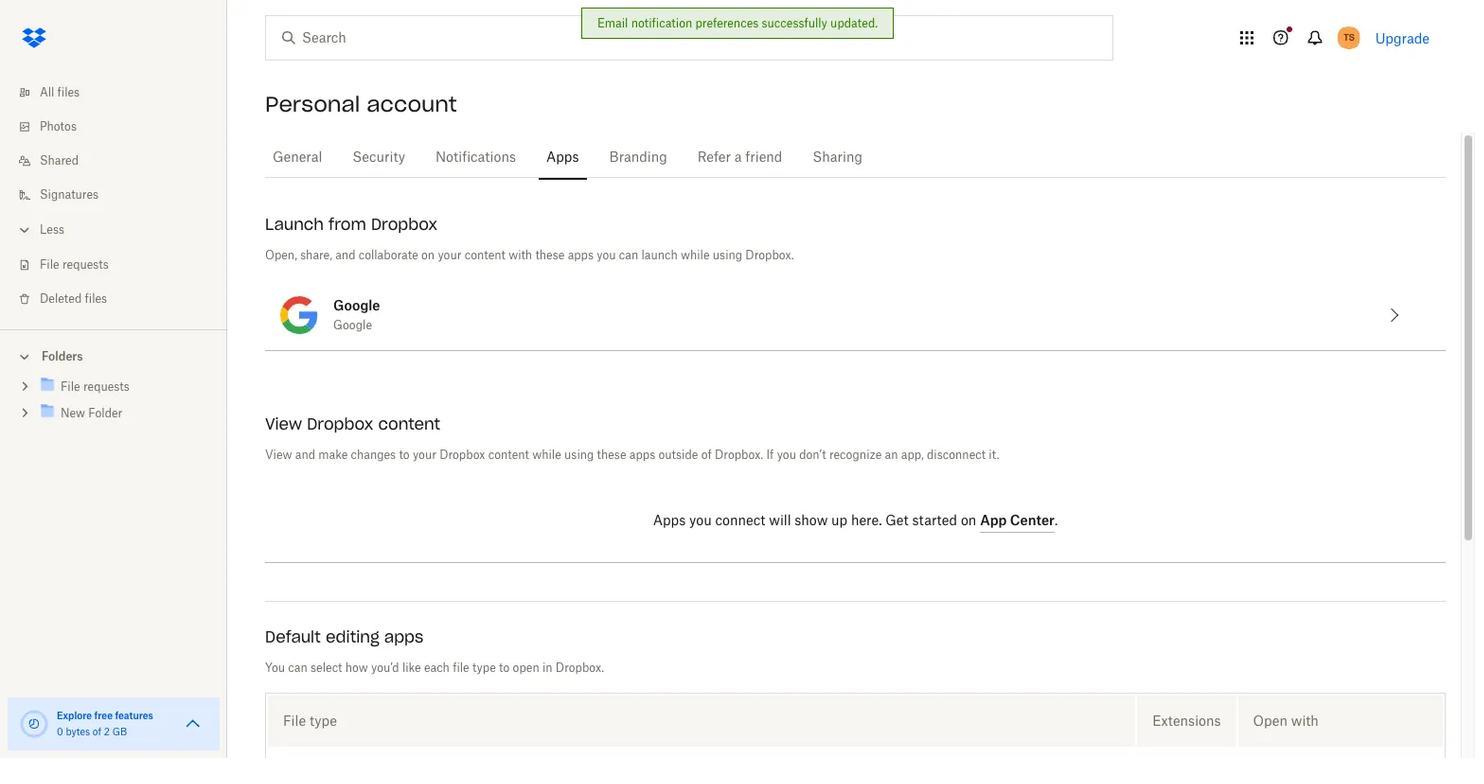 Task type: describe. For each thing, give the bounding box(es) containing it.
shared
[[40, 155, 79, 167]]

0 vertical spatial using
[[713, 250, 742, 261]]

like
[[402, 663, 421, 674]]

make
[[318, 450, 348, 461]]

app,
[[901, 450, 924, 461]]

deleted files link
[[15, 282, 227, 316]]

new folder link
[[38, 401, 212, 424]]

1 vertical spatial with
[[1291, 713, 1319, 729]]

0 horizontal spatial apps
[[384, 628, 424, 647]]

all files
[[40, 87, 80, 98]]

apps for apps you connect will show up here. get started on app center .
[[653, 515, 686, 528]]

started
[[912, 515, 957, 528]]

branding
[[609, 152, 667, 165]]

show
[[795, 515, 828, 528]]

free
[[94, 710, 113, 722]]

branding tab
[[602, 135, 675, 181]]

collaborate
[[359, 250, 418, 261]]

open
[[1253, 713, 1288, 729]]

changes
[[351, 450, 396, 461]]

a
[[735, 152, 742, 165]]

view and make changes to your dropbox content while using these apps outside of dropbox. if you don't recognize an app, disconnect it.
[[265, 450, 1000, 461]]

1 vertical spatial content
[[378, 415, 440, 434]]

list containing all files
[[0, 64, 227, 330]]

folders button
[[0, 342, 227, 370]]

1 vertical spatial using
[[564, 450, 594, 461]]

updated.
[[831, 16, 878, 30]]

features
[[115, 710, 153, 722]]

0 vertical spatial you
[[597, 250, 616, 261]]

1 vertical spatial to
[[499, 663, 510, 674]]

files for all files
[[57, 87, 80, 98]]

apps tab
[[539, 135, 587, 181]]

default editing apps
[[265, 628, 424, 647]]

upgrade
[[1376, 30, 1430, 46]]

app
[[980, 512, 1007, 528]]

0 vertical spatial content
[[465, 250, 506, 261]]

outside
[[659, 450, 698, 461]]

less image
[[15, 221, 34, 240]]

preferences
[[696, 16, 759, 30]]

0 vertical spatial with
[[509, 250, 532, 261]]

you inside apps you connect will show up here. get started on app center .
[[689, 515, 712, 528]]

launch from dropbox
[[265, 215, 438, 234]]

less
[[40, 224, 64, 236]]

gb
[[112, 728, 127, 738]]

file
[[453, 663, 469, 674]]

0 vertical spatial on
[[421, 250, 435, 261]]

1 vertical spatial file requests link
[[38, 375, 212, 398]]

up
[[831, 515, 848, 528]]

apps for apps
[[546, 152, 579, 165]]

each
[[424, 663, 450, 674]]

google inside google google
[[333, 320, 372, 331]]

don't
[[799, 450, 826, 461]]

notification
[[631, 16, 692, 30]]

0 vertical spatial file requests
[[40, 259, 109, 271]]

email notification preferences successfully updated.
[[597, 16, 878, 30]]

1 vertical spatial can
[[288, 663, 308, 674]]

folder
[[88, 408, 122, 419]]

2 vertical spatial dropbox
[[440, 450, 485, 461]]

new
[[61, 408, 85, 419]]

an
[[885, 450, 898, 461]]

editing
[[326, 628, 379, 647]]

upgrade link
[[1376, 30, 1430, 46]]

deleted files
[[40, 294, 107, 305]]

notifications tab
[[428, 135, 524, 181]]

refer
[[698, 152, 731, 165]]

0 vertical spatial requests
[[62, 259, 109, 271]]

if
[[767, 450, 774, 461]]

general tab
[[265, 135, 330, 181]]

.
[[1055, 515, 1058, 528]]

center
[[1010, 512, 1055, 528]]

2 vertical spatial dropbox.
[[556, 663, 604, 674]]

apps you connect will show up here. get started on app center .
[[653, 512, 1058, 528]]

default
[[265, 628, 321, 647]]

select
[[311, 663, 342, 674]]

will
[[769, 515, 791, 528]]

refer a friend
[[698, 152, 783, 165]]

personal account
[[265, 91, 457, 117]]

all
[[40, 87, 54, 98]]

1 horizontal spatial file
[[61, 382, 80, 393]]

of inside explore free features 0 bytes of 2 gb
[[93, 728, 101, 738]]

open,
[[265, 250, 297, 261]]

your for content
[[413, 450, 436, 461]]

2 vertical spatial content
[[488, 450, 529, 461]]

signatures
[[40, 189, 99, 201]]

sharing
[[813, 152, 863, 165]]

view for view and make changes to your dropbox content while using these apps outside of dropbox. if you don't recognize an app, disconnect it.
[[265, 450, 292, 461]]

photos
[[40, 121, 77, 133]]

signatures link
[[15, 178, 227, 212]]

group containing file requests
[[0, 370, 227, 441]]

notifications
[[436, 152, 516, 165]]

successfully
[[762, 16, 827, 30]]

explore
[[57, 710, 92, 722]]

ts
[[1343, 31, 1355, 44]]

email
[[597, 16, 628, 30]]

app center link
[[980, 512, 1055, 533]]

all files link
[[15, 76, 227, 110]]

from
[[329, 215, 366, 234]]

dropbox image
[[15, 19, 53, 57]]

personal
[[265, 91, 360, 117]]

it.
[[989, 450, 1000, 461]]



Task type: locate. For each thing, give the bounding box(es) containing it.
1 horizontal spatial using
[[713, 250, 742, 261]]

file requests link up new folder link
[[38, 375, 212, 398]]

sharing tab
[[805, 135, 870, 181]]

file up new
[[61, 382, 80, 393]]

quota usage element
[[19, 709, 49, 740]]

open with
[[1253, 713, 1319, 729]]

2 horizontal spatial you
[[777, 450, 796, 461]]

launch
[[265, 215, 324, 234]]

0 horizontal spatial while
[[532, 450, 561, 461]]

1 horizontal spatial files
[[85, 294, 107, 305]]

your right "collaborate"
[[438, 250, 462, 261]]

1 vertical spatial these
[[597, 450, 626, 461]]

0 vertical spatial of
[[701, 450, 712, 461]]

0 vertical spatial view
[[265, 415, 302, 434]]

1 horizontal spatial while
[[681, 250, 710, 261]]

type right the file
[[472, 663, 496, 674]]

security tab
[[345, 135, 413, 181]]

0 horizontal spatial can
[[288, 663, 308, 674]]

1 horizontal spatial and
[[335, 250, 356, 261]]

how
[[345, 663, 368, 674]]

apps left branding
[[546, 152, 579, 165]]

file requests up deleted files
[[40, 259, 109, 271]]

and
[[335, 250, 356, 261], [295, 450, 315, 461]]

0 horizontal spatial of
[[93, 728, 101, 738]]

here.
[[851, 515, 882, 528]]

extensions
[[1153, 713, 1221, 729]]

files right all
[[57, 87, 80, 98]]

open, share, and collaborate on your content with these apps you can launch while using dropbox.
[[265, 250, 794, 261]]

and right share,
[[335, 250, 356, 261]]

you left launch
[[597, 250, 616, 261]]

1 vertical spatial dropbox
[[307, 415, 373, 434]]

and left make
[[295, 450, 315, 461]]

your for dropbox
[[438, 250, 462, 261]]

0 horizontal spatial to
[[399, 450, 410, 461]]

connect
[[715, 515, 766, 528]]

you
[[265, 663, 285, 674]]

1 horizontal spatial you
[[689, 515, 712, 528]]

1 horizontal spatial to
[[499, 663, 510, 674]]

get
[[886, 515, 909, 528]]

shared link
[[15, 144, 227, 178]]

1 horizontal spatial can
[[619, 250, 638, 261]]

1 vertical spatial apps
[[653, 515, 686, 528]]

0 horizontal spatial on
[[421, 250, 435, 261]]

your
[[438, 250, 462, 261], [413, 450, 436, 461]]

apps left outside
[[630, 450, 655, 461]]

2 vertical spatial file
[[283, 713, 306, 729]]

files inside deleted files link
[[85, 294, 107, 305]]

account
[[367, 91, 457, 117]]

on inside apps you connect will show up here. get started on app center .
[[961, 515, 977, 528]]

1 horizontal spatial your
[[438, 250, 462, 261]]

in
[[543, 663, 553, 674]]

dropbox up make
[[307, 415, 373, 434]]

you can select how you'd like each file type to open in dropbox.
[[265, 663, 604, 674]]

deleted
[[40, 294, 82, 305]]

you
[[597, 250, 616, 261], [777, 450, 796, 461], [689, 515, 712, 528]]

to
[[399, 450, 410, 461], [499, 663, 510, 674]]

your right changes
[[413, 450, 436, 461]]

0 vertical spatial your
[[438, 250, 462, 261]]

1 vertical spatial files
[[85, 294, 107, 305]]

launch
[[642, 250, 678, 261]]

can left launch
[[619, 250, 638, 261]]

while
[[681, 250, 710, 261], [532, 450, 561, 461]]

0 horizontal spatial files
[[57, 87, 80, 98]]

ts button
[[1334, 23, 1364, 53]]

0 vertical spatial type
[[472, 663, 496, 674]]

apps
[[568, 250, 594, 261], [630, 450, 655, 461], [384, 628, 424, 647]]

1 horizontal spatial these
[[597, 450, 626, 461]]

Search text field
[[302, 27, 1074, 48]]

1 vertical spatial apps
[[630, 450, 655, 461]]

file requests link up deleted files
[[15, 248, 227, 282]]

1 vertical spatial view
[[265, 450, 292, 461]]

you left the connect
[[689, 515, 712, 528]]

0 vertical spatial can
[[619, 250, 638, 261]]

apps down outside
[[653, 515, 686, 528]]

view dropbox content
[[265, 415, 440, 434]]

you right if in the bottom right of the page
[[777, 450, 796, 461]]

files
[[57, 87, 80, 98], [85, 294, 107, 305]]

1 vertical spatial file
[[61, 382, 80, 393]]

content
[[465, 250, 506, 261], [378, 415, 440, 434], [488, 450, 529, 461]]

open
[[513, 663, 539, 674]]

on
[[421, 250, 435, 261], [961, 515, 977, 528]]

of right outside
[[701, 450, 712, 461]]

explore free features 0 bytes of 2 gb
[[57, 710, 153, 738]]

google google
[[333, 297, 380, 331]]

security
[[353, 152, 405, 165]]

tab list containing general
[[265, 133, 1446, 181]]

folders
[[42, 349, 83, 364]]

0 vertical spatial and
[[335, 250, 356, 261]]

google
[[333, 297, 380, 313], [333, 320, 372, 331]]

1 horizontal spatial of
[[701, 450, 712, 461]]

1 vertical spatial while
[[532, 450, 561, 461]]

view for view dropbox content
[[265, 415, 302, 434]]

files inside all files link
[[57, 87, 80, 98]]

can right you
[[288, 663, 308, 674]]

can
[[619, 250, 638, 261], [288, 663, 308, 674]]

0 horizontal spatial you
[[597, 250, 616, 261]]

friend
[[746, 152, 783, 165]]

on right "collaborate"
[[421, 250, 435, 261]]

0 vertical spatial file
[[40, 259, 59, 271]]

share,
[[300, 250, 332, 261]]

2 vertical spatial apps
[[384, 628, 424, 647]]

0 vertical spatial apps
[[568, 250, 594, 261]]

2 horizontal spatial file
[[283, 713, 306, 729]]

tab list
[[265, 133, 1446, 181]]

0 horizontal spatial and
[[295, 450, 315, 461]]

file requests up the new folder
[[61, 382, 130, 393]]

requests up deleted files
[[62, 259, 109, 271]]

1 vertical spatial of
[[93, 728, 101, 738]]

0 vertical spatial to
[[399, 450, 410, 461]]

0 vertical spatial apps
[[546, 152, 579, 165]]

0
[[57, 728, 63, 738]]

list
[[0, 64, 227, 330]]

apps up like
[[384, 628, 424, 647]]

general
[[273, 152, 322, 165]]

dropbox
[[371, 215, 438, 234], [307, 415, 373, 434], [440, 450, 485, 461]]

file requests link
[[15, 248, 227, 282], [38, 375, 212, 398]]

0 horizontal spatial these
[[535, 250, 565, 261]]

0 horizontal spatial using
[[564, 450, 594, 461]]

recognize
[[829, 450, 882, 461]]

2 horizontal spatial apps
[[630, 450, 655, 461]]

0 vertical spatial dropbox.
[[746, 250, 794, 261]]

type
[[472, 663, 496, 674], [310, 713, 337, 729]]

0 horizontal spatial apps
[[546, 152, 579, 165]]

files right deleted
[[85, 294, 107, 305]]

1 horizontal spatial apps
[[653, 515, 686, 528]]

1 vertical spatial file requests
[[61, 382, 130, 393]]

dropbox right changes
[[440, 450, 485, 461]]

view
[[265, 415, 302, 434], [265, 450, 292, 461]]

dropbox.
[[746, 250, 794, 261], [715, 450, 763, 461], [556, 663, 604, 674]]

0 horizontal spatial file
[[40, 259, 59, 271]]

1 vertical spatial requests
[[83, 382, 130, 393]]

2
[[104, 728, 110, 738]]

requests up the 'folder'
[[83, 382, 130, 393]]

1 view from the top
[[265, 415, 302, 434]]

1 vertical spatial type
[[310, 713, 337, 729]]

1 google from the top
[[333, 297, 380, 313]]

1 vertical spatial you
[[777, 450, 796, 461]]

refer a friend tab
[[690, 135, 790, 181]]

0 vertical spatial file requests link
[[15, 248, 227, 282]]

0 vertical spatial google
[[333, 297, 380, 313]]

file
[[40, 259, 59, 271], [61, 382, 80, 393], [283, 713, 306, 729]]

2 view from the top
[[265, 450, 292, 461]]

on left app
[[961, 515, 977, 528]]

2 google from the top
[[333, 320, 372, 331]]

apps inside apps you connect will show up here. get started on app center .
[[653, 515, 686, 528]]

1 horizontal spatial with
[[1291, 713, 1319, 729]]

type down select
[[310, 713, 337, 729]]

1 vertical spatial dropbox.
[[715, 450, 763, 461]]

0 horizontal spatial your
[[413, 450, 436, 461]]

requests inside group
[[83, 382, 130, 393]]

file type
[[283, 713, 337, 729]]

0 vertical spatial dropbox
[[371, 215, 438, 234]]

2 vertical spatial you
[[689, 515, 712, 528]]

1 vertical spatial your
[[413, 450, 436, 461]]

to right changes
[[399, 450, 410, 461]]

you'd
[[371, 663, 399, 674]]

apps inside tab
[[546, 152, 579, 165]]

0 vertical spatial while
[[681, 250, 710, 261]]

to left open
[[499, 663, 510, 674]]

1 horizontal spatial apps
[[568, 250, 594, 261]]

0 horizontal spatial with
[[509, 250, 532, 261]]

of
[[701, 450, 712, 461], [93, 728, 101, 738]]

0 horizontal spatial type
[[310, 713, 337, 729]]

photos link
[[15, 110, 227, 144]]

1 vertical spatial on
[[961, 515, 977, 528]]

1 horizontal spatial on
[[961, 515, 977, 528]]

file down you
[[283, 713, 306, 729]]

these
[[535, 250, 565, 261], [597, 450, 626, 461]]

1 horizontal spatial type
[[472, 663, 496, 674]]

apps left launch
[[568, 250, 594, 261]]

group
[[0, 370, 227, 441]]

dropbox up "collaborate"
[[371, 215, 438, 234]]

file down less
[[40, 259, 59, 271]]

0 vertical spatial these
[[535, 250, 565, 261]]

1 vertical spatial and
[[295, 450, 315, 461]]

bytes
[[66, 728, 90, 738]]

using
[[713, 250, 742, 261], [564, 450, 594, 461]]

files for deleted files
[[85, 294, 107, 305]]

file requests
[[40, 259, 109, 271], [61, 382, 130, 393]]

1 vertical spatial google
[[333, 320, 372, 331]]

0 vertical spatial files
[[57, 87, 80, 98]]

of left "2"
[[93, 728, 101, 738]]

disconnect
[[927, 450, 986, 461]]

new folder
[[61, 408, 122, 419]]

apps
[[546, 152, 579, 165], [653, 515, 686, 528]]



Task type: vqa. For each thing, say whether or not it's contained in the screenshot.
the right while
yes



